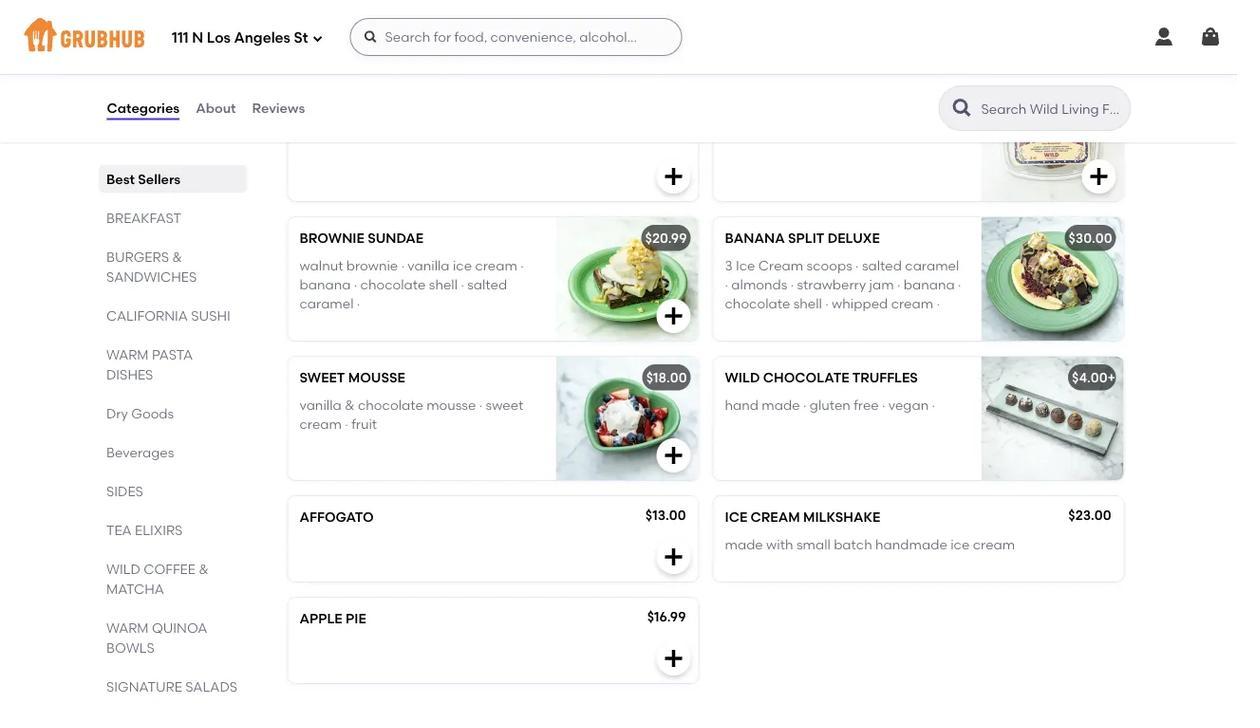 Task type: describe. For each thing, give the bounding box(es) containing it.
bowls
[[106, 640, 154, 656]]

n
[[192, 30, 203, 47]]

breakfast tab
[[106, 208, 239, 228]]

warm quinoa bowls
[[106, 620, 207, 656]]

warm pasta dishes
[[106, 347, 192, 383]]

wild for wild coffee & matcha
[[106, 561, 140, 577]]

warm for warm pasta dishes
[[106, 347, 148, 363]]

111 n los angeles st
[[172, 30, 308, 47]]

ice
[[725, 510, 747, 526]]

sandwiches
[[106, 269, 196, 285]]

burgers & sandwiches
[[106, 249, 196, 285]]

$23.00
[[1068, 508, 1111, 524]]

sellers
[[137, 171, 180, 187]]

sundae
[[368, 231, 424, 247]]

signature salads
[[106, 679, 237, 695]]

best
[[106, 171, 134, 187]]

reviews
[[252, 100, 305, 116]]

beverages
[[106, 444, 174, 460]]

brownie
[[300, 231, 364, 247]]

vanilla inside vanilla & chocolate mousse · sweet cream · fruit
[[300, 397, 342, 413]]

$16.99
[[647, 610, 686, 626]]

cream inside 3 ice cream scoops · salted caramel · almonds · strawberry jam ·  banana · chocolate shell · whipped cream ·
[[891, 296, 933, 312]]

sides
[[106, 483, 143, 499]]

fruit
[[351, 417, 377, 433]]

reviews button
[[251, 74, 306, 142]]

burgers & sandwiches tab
[[106, 247, 239, 287]]

wild chocolate truffles image
[[981, 358, 1124, 481]]

salads
[[185, 679, 237, 695]]

vegan
[[888, 397, 929, 413]]

search icon image
[[951, 97, 974, 120]]

warm for warm quinoa bowls
[[106, 620, 148, 636]]

signature salads tab
[[106, 677, 239, 697]]

111
[[172, 30, 189, 47]]

st
[[294, 30, 308, 47]]

banana
[[725, 231, 785, 247]]

banana split deluxe
[[725, 231, 880, 247]]

about button
[[195, 74, 237, 142]]

walnut
[[300, 258, 343, 274]]

brownie sundae image
[[556, 218, 698, 341]]

tea elixirs
[[106, 522, 182, 538]]

strawberry
[[797, 277, 866, 293]]

california sushi
[[106, 308, 230, 324]]

dry
[[106, 405, 128, 422]]

angeles
[[234, 30, 290, 47]]

shell inside walnut brownie · vanilla ice cream · banana ·  chocolate shell · salted caramel ·
[[429, 277, 458, 293]]

warm quinoa bowls tab
[[106, 618, 239, 658]]

vanilla inside walnut brownie · vanilla ice cream · banana ·  chocolate shell · salted caramel ·
[[408, 258, 450, 274]]

deluxe
[[828, 231, 880, 247]]

berries n' cream
[[300, 91, 424, 107]]

moonpie image
[[981, 78, 1124, 202]]

caramel inside walnut brownie · vanilla ice cream · banana ·  chocolate shell · salted caramel ·
[[300, 296, 354, 312]]

$18.00
[[646, 370, 687, 387]]

caramel inside 3 ice cream scoops · salted caramel · almonds · strawberry jam ·  banana · chocolate shell · whipped cream ·
[[905, 258, 959, 274]]

warm pasta dishes tab
[[106, 345, 239, 385]]

goods
[[131, 405, 173, 422]]

tea
[[106, 522, 131, 538]]

about
[[196, 100, 236, 116]]

milkshake
[[803, 510, 880, 526]]

3 ice cream scoops · salted caramel · almonds · strawberry jam ·  banana · chocolate shell · whipped cream ·
[[725, 258, 961, 312]]

small
[[796, 537, 831, 553]]

vanilla & chocolate mousse · sweet cream · fruit
[[300, 397, 523, 433]]

$13.00 button
[[713, 78, 1124, 202]]

elixirs
[[134, 522, 182, 538]]

batch
[[834, 537, 872, 553]]

berries n' cream button
[[288, 78, 698, 202]]

wild for wild chocolate truffles
[[725, 370, 760, 387]]

gluten
[[810, 397, 851, 413]]

dry goods tab
[[106, 403, 239, 423]]

best sellers
[[106, 171, 180, 187]]

jam
[[869, 277, 894, 293]]

1 vertical spatial $13.00
[[645, 508, 686, 524]]

almonds
[[731, 277, 787, 293]]

categories
[[107, 100, 180, 116]]

mousse
[[426, 397, 476, 413]]

0 vertical spatial made
[[762, 397, 800, 413]]

wild coffee & matcha
[[106, 561, 208, 597]]

chocolate inside walnut brownie · vanilla ice cream · banana ·  chocolate shell · salted caramel ·
[[360, 277, 426, 293]]



Task type: vqa. For each thing, say whether or not it's contained in the screenshot.
(E
no



Task type: locate. For each thing, give the bounding box(es) containing it.
chocolate inside 3 ice cream scoops · salted caramel · almonds · strawberry jam ·  banana · chocolate shell · whipped cream ·
[[725, 296, 790, 312]]

quinoa
[[151, 620, 207, 636]]

ice
[[736, 258, 755, 274]]

handmade
[[875, 537, 947, 553]]

n'
[[358, 91, 372, 107]]

vanilla
[[408, 258, 450, 274], [300, 397, 342, 413]]

1 horizontal spatial salted
[[862, 258, 902, 274]]

& inside wild coffee & matcha
[[198, 561, 208, 577]]

made with small batch handmade ice cream
[[725, 537, 1015, 553]]

2 vertical spatial chocolate
[[358, 397, 423, 413]]

0 vertical spatial $13.00
[[1072, 91, 1112, 107]]

signature
[[106, 679, 182, 695]]

1 warm from the top
[[106, 347, 148, 363]]

salted inside walnut brownie · vanilla ice cream · banana ·  chocolate shell · salted caramel ·
[[467, 277, 507, 293]]

mousse
[[348, 370, 405, 387]]

brownie
[[346, 258, 398, 274]]

0 vertical spatial salted
[[862, 258, 902, 274]]

$13.00 inside button
[[1072, 91, 1112, 107]]

cream inside vanilla & chocolate mousse · sweet cream · fruit
[[300, 417, 342, 433]]

1 horizontal spatial caramel
[[905, 258, 959, 274]]

brownie sundae
[[300, 231, 424, 247]]

svg image
[[1153, 26, 1175, 48], [363, 29, 378, 45], [1088, 166, 1110, 189], [662, 648, 685, 671]]

& for burgers
[[172, 249, 182, 265]]

banana split deluxe image
[[981, 218, 1124, 341]]

sides tab
[[106, 481, 239, 501]]

sweet mousse image
[[556, 358, 698, 481]]

hand
[[725, 397, 759, 413]]

2 horizontal spatial &
[[345, 397, 355, 413]]

california sushi tab
[[106, 306, 239, 326]]

+
[[1107, 370, 1115, 387]]

chocolate inside vanilla & chocolate mousse · sweet cream · fruit
[[358, 397, 423, 413]]

sweet
[[300, 370, 345, 387]]

vanilla down sweet
[[300, 397, 342, 413]]

split
[[788, 231, 824, 247]]

0 vertical spatial warm
[[106, 347, 148, 363]]

apple
[[300, 612, 342, 628]]

coffee
[[143, 561, 195, 577]]

chocolate down mousse
[[358, 397, 423, 413]]

caramel
[[905, 258, 959, 274], [300, 296, 354, 312]]

1 vertical spatial cream
[[751, 510, 800, 526]]

cream inside walnut brownie · vanilla ice cream · banana ·  chocolate shell · salted caramel ·
[[475, 258, 517, 274]]

scoops
[[807, 258, 852, 274]]

0 horizontal spatial ice
[[453, 258, 472, 274]]

0 horizontal spatial shell
[[429, 277, 458, 293]]

1 horizontal spatial ice
[[951, 537, 970, 553]]

warm inside warm pasta dishes
[[106, 347, 148, 363]]

cream right n'
[[375, 91, 424, 107]]

1 vertical spatial warm
[[106, 620, 148, 636]]

truffles
[[852, 370, 918, 387]]

1 horizontal spatial shell
[[793, 296, 822, 312]]

warm up dishes
[[106, 347, 148, 363]]

whipped
[[832, 296, 888, 312]]

dry goods
[[106, 405, 173, 422]]

0 horizontal spatial $13.00
[[645, 508, 686, 524]]

berries
[[300, 91, 354, 107]]

breakfast
[[106, 210, 181, 226]]

with
[[766, 537, 793, 553]]

1 horizontal spatial vanilla
[[408, 258, 450, 274]]

sweet mousse
[[300, 370, 405, 387]]

& inside burgers & sandwiches
[[172, 249, 182, 265]]

Search for food, convenience, alcohol... search field
[[350, 18, 682, 56]]

0 vertical spatial chocolate
[[360, 277, 426, 293]]

chocolate down almonds
[[725, 296, 790, 312]]

shell
[[429, 277, 458, 293], [793, 296, 822, 312]]

free
[[854, 397, 879, 413]]

apple pie
[[300, 612, 366, 628]]

0 horizontal spatial caramel
[[300, 296, 354, 312]]

0 vertical spatial caramel
[[905, 258, 959, 274]]

cream
[[375, 91, 424, 107], [751, 510, 800, 526]]

ice
[[453, 258, 472, 274], [951, 537, 970, 553]]

banana inside 3 ice cream scoops · salted caramel · almonds · strawberry jam ·  banana · chocolate shell · whipped cream ·
[[904, 277, 955, 293]]

3
[[725, 258, 733, 274]]

beverages tab
[[106, 442, 239, 462]]

los
[[207, 30, 231, 47]]

hand made · gluten free · vegan ·
[[725, 397, 935, 413]]

wild
[[725, 370, 760, 387], [106, 561, 140, 577]]

svg image
[[1199, 26, 1222, 48], [662, 26, 685, 49], [312, 33, 323, 44], [662, 166, 685, 189], [662, 305, 685, 328], [662, 445, 685, 468], [662, 547, 685, 569]]

0 vertical spatial &
[[172, 249, 182, 265]]

1 horizontal spatial banana
[[904, 277, 955, 293]]

ice right handmade
[[951, 537, 970, 553]]

·
[[401, 258, 405, 274], [520, 258, 524, 274], [856, 258, 859, 274], [354, 277, 357, 293], [461, 277, 464, 293], [725, 277, 728, 293], [791, 277, 794, 293], [897, 277, 900, 293], [958, 277, 961, 293], [357, 296, 360, 312], [825, 296, 829, 312], [937, 296, 940, 312], [479, 397, 482, 413], [803, 397, 806, 413], [882, 397, 885, 413], [932, 397, 935, 413], [345, 417, 348, 433]]

affogato
[[300, 510, 374, 526]]

cream
[[758, 258, 803, 274]]

& up fruit
[[345, 397, 355, 413]]

$13.00
[[1072, 91, 1112, 107], [645, 508, 686, 524]]

wild up hand on the right bottom
[[725, 370, 760, 387]]

1 vertical spatial &
[[345, 397, 355, 413]]

made
[[762, 397, 800, 413], [725, 537, 763, 553]]

& inside vanilla & chocolate mousse · sweet cream · fruit
[[345, 397, 355, 413]]

ice right brownie
[[453, 258, 472, 274]]

0 vertical spatial wild
[[725, 370, 760, 387]]

0 horizontal spatial salted
[[467, 277, 507, 293]]

Search Wild Living Foods search field
[[979, 100, 1125, 118]]

banana
[[300, 277, 351, 293], [904, 277, 955, 293]]

1 horizontal spatial wild
[[725, 370, 760, 387]]

2 vertical spatial &
[[198, 561, 208, 577]]

1 vertical spatial made
[[725, 537, 763, 553]]

0 vertical spatial vanilla
[[408, 258, 450, 274]]

1 horizontal spatial $13.00
[[1072, 91, 1112, 107]]

0 horizontal spatial vanilla
[[300, 397, 342, 413]]

chocolate
[[763, 370, 849, 387]]

ice cream milkshake
[[725, 510, 880, 526]]

cream up with
[[751, 510, 800, 526]]

matcha
[[106, 581, 164, 597]]

0 horizontal spatial &
[[172, 249, 182, 265]]

banana down the walnut
[[300, 277, 351, 293]]

cream
[[475, 258, 517, 274], [891, 296, 933, 312], [300, 417, 342, 433], [973, 537, 1015, 553]]

& for vanilla
[[345, 397, 355, 413]]

0 vertical spatial shell
[[429, 277, 458, 293]]

shell inside 3 ice cream scoops · salted caramel · almonds · strawberry jam ·  banana · chocolate shell · whipped cream ·
[[793, 296, 822, 312]]

banana right jam
[[904, 277, 955, 293]]

walnut brownie · vanilla ice cream · banana ·  chocolate shell · salted caramel ·
[[300, 258, 524, 312]]

tea elixirs tab
[[106, 520, 239, 540]]

1 vertical spatial ice
[[951, 537, 970, 553]]

wild up matcha
[[106, 561, 140, 577]]

salted
[[862, 258, 902, 274], [467, 277, 507, 293]]

&
[[172, 249, 182, 265], [345, 397, 355, 413], [198, 561, 208, 577]]

2 banana from the left
[[904, 277, 955, 293]]

dishes
[[106, 366, 153, 383]]

main navigation navigation
[[0, 0, 1237, 74]]

$30.00
[[1069, 231, 1112, 247]]

1 vertical spatial chocolate
[[725, 296, 790, 312]]

warm up bowls
[[106, 620, 148, 636]]

1 vertical spatial caramel
[[300, 296, 354, 312]]

california
[[106, 308, 187, 324]]

burgers
[[106, 249, 168, 265]]

wild inside wild coffee & matcha
[[106, 561, 140, 577]]

sushi
[[191, 308, 230, 324]]

made down ice
[[725, 537, 763, 553]]

sweet
[[486, 397, 523, 413]]

1 horizontal spatial cream
[[751, 510, 800, 526]]

$4.00 +
[[1072, 370, 1115, 387]]

warm
[[106, 347, 148, 363], [106, 620, 148, 636]]

best sellers tab
[[106, 169, 239, 189]]

pasta
[[151, 347, 192, 363]]

1 banana from the left
[[300, 277, 351, 293]]

categories button
[[106, 74, 181, 142]]

1 horizontal spatial &
[[198, 561, 208, 577]]

chocolate
[[360, 277, 426, 293], [725, 296, 790, 312], [358, 397, 423, 413]]

vanilla down sundae
[[408, 258, 450, 274]]

wild chocolate truffles
[[725, 370, 918, 387]]

0 vertical spatial cream
[[375, 91, 424, 107]]

1 vertical spatial wild
[[106, 561, 140, 577]]

$20.99
[[645, 231, 687, 247]]

2 warm from the top
[[106, 620, 148, 636]]

1 vertical spatial vanilla
[[300, 397, 342, 413]]

made down chocolate
[[762, 397, 800, 413]]

pie
[[346, 612, 366, 628]]

salted inside 3 ice cream scoops · salted caramel · almonds · strawberry jam ·  banana · chocolate shell · whipped cream ·
[[862, 258, 902, 274]]

0 horizontal spatial wild
[[106, 561, 140, 577]]

1 vertical spatial shell
[[793, 296, 822, 312]]

banana inside walnut brownie · vanilla ice cream · banana ·  chocolate shell · salted caramel ·
[[300, 277, 351, 293]]

wild coffee & matcha tab
[[106, 559, 239, 599]]

1 vertical spatial salted
[[467, 277, 507, 293]]

$4.00
[[1072, 370, 1107, 387]]

& right coffee
[[198, 561, 208, 577]]

cream inside button
[[375, 91, 424, 107]]

warm inside the 'warm quinoa bowls'
[[106, 620, 148, 636]]

0 vertical spatial ice
[[453, 258, 472, 274]]

& up sandwiches
[[172, 249, 182, 265]]

chocolate down brownie
[[360, 277, 426, 293]]

ice inside walnut brownie · vanilla ice cream · banana ·  chocolate shell · salted caramel ·
[[453, 258, 472, 274]]

0 horizontal spatial banana
[[300, 277, 351, 293]]

0 horizontal spatial cream
[[375, 91, 424, 107]]



